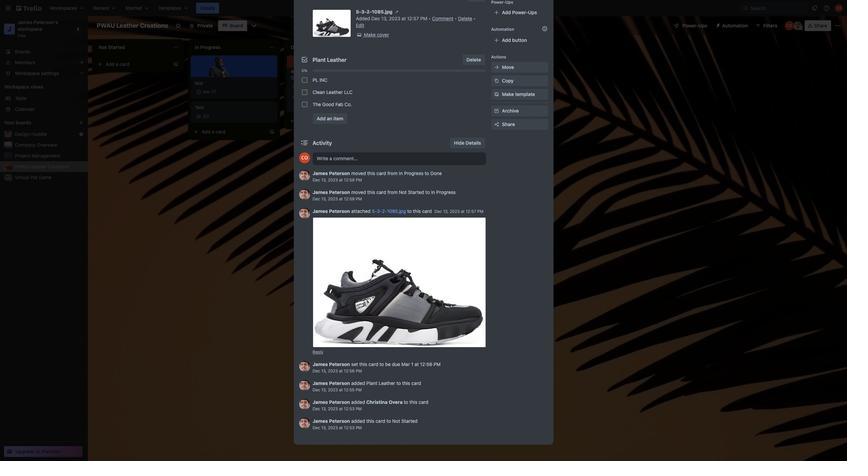 Task type: vqa. For each thing, say whether or not it's contained in the screenshot.
the rightmost 3-
yes



Task type: describe. For each thing, give the bounding box(es) containing it.
co.
[[345, 102, 352, 107]]

james inside james peterson's workspace free
[[18, 19, 32, 25]]

dec inside james peterson added plant leather to this card dec 13, 2023 at 12:55 pm
[[313, 388, 320, 393]]

j
[[8, 25, 11, 33]]

make template link
[[491, 89, 548, 100]]

dec 13, 2023 at 12:59 pm link for moved this card from in progress to done
[[313, 178, 362, 183]]

progress inside james peterson moved this card from not started to in progress dec 13, 2023 at 12:59 pm
[[437, 189, 456, 195]]

to inside upgrade to premium link
[[36, 449, 40, 455]]

at inside james peterson moved this card from in progress to done dec 13, 2023 at 12:59 pm
[[339, 178, 343, 183]]

hide details link
[[450, 138, 485, 149]]

pm inside james peterson moved this card from in progress to done dec 13, 2023 at 12:59 pm
[[356, 178, 362, 183]]

ups inside button
[[699, 23, 708, 28]]

reply
[[313, 350, 323, 355]]

dec 13, 2023 at 12:53 pm link for added this card to not started
[[313, 425, 362, 431]]

to inside james peterson set this card to be due mar 1 at 12:56 pm dec 13, 2023 at 12:56 pm
[[380, 362, 384, 367]]

make for make template
[[502, 91, 514, 97]]

make template
[[502, 91, 535, 97]]

this inside james peterson set this card to be due mar 1 at 12:56 pm dec 13, 2023 at 12:56 pm
[[360, 362, 367, 367]]

hide
[[454, 140, 465, 146]]

james peterson attached 5-3-2-1085.jpg to this card dec 13, 2023 at 12:57 pm
[[313, 208, 484, 214]]

this inside james peterson moved this card from not started to in progress dec 13, 2023 at 12:59 pm
[[367, 189, 375, 195]]

set
[[351, 362, 358, 367]]

comment
[[432, 16, 454, 21]]

create from template… image
[[269, 129, 275, 135]]

0 horizontal spatial 2-
[[367, 9, 372, 15]]

pet
[[30, 175, 38, 180]]

archive
[[502, 108, 519, 114]]

reply link
[[313, 350, 323, 355]]

dec 13, 2023 at 12:53 pm link for added
[[313, 407, 362, 412]]

james for added
[[313, 399, 328, 405]]

not for from
[[399, 189, 407, 195]]

sm image for copy
[[493, 77, 500, 84]]

company
[[15, 142, 36, 148]]

automation button
[[713, 20, 752, 31]]

pm inside james peterson added plant leather to this card dec 13, 2023 at 12:55 pm
[[356, 388, 362, 393]]

sm image for make template
[[493, 91, 500, 98]]

to inside james peterson moved this card from in progress to done dec 13, 2023 at 12:59 pm
[[425, 171, 429, 176]]

0 vertical spatial christina overa (christinaovera) image
[[835, 4, 843, 12]]

your boards
[[4, 120, 31, 126]]

copy link
[[491, 75, 548, 86]]

primary element
[[0, 0, 848, 16]]

good
[[322, 102, 334, 107]]

in inside james peterson moved this card from not started to in progress dec 13, 2023 at 12:59 pm
[[431, 189, 435, 195]]

0 horizontal spatial pwau
[[15, 164, 29, 170]]

1 horizontal spatial 3-
[[377, 208, 382, 214]]

1 vertical spatial pwau leather creations
[[15, 164, 69, 170]]

0 vertical spatial share
[[815, 23, 828, 28]]

27
[[211, 89, 216, 94]]

1 vertical spatial creations
[[48, 164, 69, 170]]

james for added plant leather to this card
[[313, 380, 328, 386]]

create
[[200, 5, 215, 11]]

this inside james peterson added christina overa to this card dec 13, 2023 at 12:53 pm
[[410, 399, 418, 405]]

comment link
[[432, 16, 454, 21]]

james peterson added plant leather to this card dec 13, 2023 at 12:55 pm
[[313, 380, 421, 393]]

The Good Fab Co. checkbox
[[302, 102, 307, 107]]

this inside james peterson added plant leather to this card dec 13, 2023 at 12:55 pm
[[402, 380, 410, 386]]

james peterson (jamespeterson93) image for added plant leather to this card
[[299, 380, 310, 391]]

1 vertical spatial 12:56
[[344, 369, 355, 374]]

boards
[[16, 120, 31, 126]]

upgrade to premium
[[16, 449, 61, 455]]

1 vertical spatial 5-
[[372, 208, 377, 214]]

power-ups
[[683, 23, 708, 28]]

dec 13, 2023 at 12:59 pm link for moved this card from not started to in progress
[[313, 197, 362, 202]]

be
[[385, 362, 391, 367]]

pm inside james peterson attached 5-3-2-1085.jpg to this card dec 13, 2023 at 12:57 pm
[[478, 209, 484, 214]]

leather inside group
[[326, 89, 343, 95]]

0 vertical spatial christina overa (christinaovera) image
[[363, 102, 371, 110]]

this inside james peterson added this card to not started dec 13, 2023 at 12:53 pm
[[367, 418, 375, 424]]

private
[[197, 23, 213, 28]]

table link
[[15, 95, 84, 102]]

card inside james peterson added plant leather to this card dec 13, 2023 at 12:55 pm
[[412, 380, 421, 386]]

add an item
[[317, 116, 344, 121]]

dec inside james peterson added christina overa to this card dec 13, 2023 at 12:53 pm
[[313, 407, 320, 412]]

12:55
[[344, 388, 355, 393]]

fab
[[336, 102, 343, 107]]

card inside james peterson moved this card from in progress to done dec 13, 2023 at 12:59 pm
[[377, 171, 386, 176]]

dec inside james peterson added this card to not started dec 13, 2023 at 12:53 pm
[[313, 425, 320, 431]]

creations inside the board name text field
[[140, 22, 168, 29]]

dec 13, 2023 at 12:56 pm link
[[313, 369, 362, 374]]

mar inside 'option'
[[203, 89, 210, 94]]

members link
[[0, 57, 88, 68]]

2023 inside james peterson added this card to not started dec 13, 2023 at 12:53 pm
[[328, 425, 338, 431]]

sm image for make cover
[[356, 31, 363, 38]]

to inside james peterson added plant leather to this card dec 13, 2023 at 12:55 pm
[[397, 380, 401, 386]]

0 notifications image
[[811, 4, 819, 12]]

starred icon image
[[78, 132, 84, 137]]

2023 inside option
[[324, 84, 334, 89]]

at inside james peterson attached 5-3-2-1085.jpg to this card dec 13, 2023 at 12:57 pm
[[461, 209, 465, 214]]

design
[[15, 131, 30, 137]]

open information menu image
[[824, 5, 831, 12]]

13, inside james peterson set this card to be due mar 1 at 12:56 pm dec 13, 2023 at 12:56 pm
[[321, 369, 327, 374]]

mar 27
[[203, 89, 216, 94]]

/ for 3
[[315, 93, 316, 98]]

james peterson set this card to be due mar 1 at 12:56 pm dec 13, 2023 at 12:56 pm
[[313, 362, 441, 374]]

12:53 for added this card to not started
[[344, 425, 355, 431]]

show menu image
[[835, 22, 842, 29]]

edit
[[356, 22, 365, 28]]

add power-ups link
[[491, 7, 548, 18]]

peterson for moved this card from not started to in progress
[[329, 189, 350, 195]]

create button
[[196, 3, 219, 14]]

add button button
[[491, 35, 548, 46]]

pm inside james peterson added this card to not started dec 13, 2023 at 12:53 pm
[[356, 425, 362, 431]]

james peterson (jamespeterson93) image for set this card to be due mar 1 at 12:56 pm
[[299, 361, 310, 372]]

Write a comment text field
[[313, 153, 486, 165]]

add a card for create from template… icon
[[106, 61, 130, 67]]

upgrade
[[16, 449, 35, 455]]

make for make cover
[[364, 32, 376, 38]]

company overview link
[[15, 142, 84, 149]]

done
[[431, 171, 442, 176]]

0 vertical spatial ups
[[528, 9, 537, 15]]

james peterson added christina overa to this card dec 13, 2023 at 12:53 pm
[[313, 399, 429, 412]]

added for added
[[351, 399, 365, 405]]

james peterson moved this card from not started to in progress dec 13, 2023 at 12:59 pm
[[313, 189, 456, 202]]

peterson for added
[[329, 399, 350, 405]]

this inside james peterson moved this card from in progress to done dec 13, 2023 at 12:59 pm
[[367, 171, 375, 176]]

pwau leather creations link
[[15, 163, 84, 170]]

1 inside option
[[347, 84, 349, 89]]

5-3-2-1085.jpg
[[356, 9, 393, 15]]

1 vertical spatial a
[[308, 118, 311, 124]]

to inside james peterson added christina overa to this card dec 13, 2023 at 12:53 pm
[[404, 399, 408, 405]]

0 horizontal spatial share button
[[491, 119, 548, 130]]

in inside james peterson moved this card from in progress to done dec 13, 2023 at 12:59 pm
[[399, 171, 403, 176]]

copy
[[502, 78, 514, 84]]

1 vertical spatial 1085.jpg
[[387, 208, 406, 214]]

virtual pet game
[[15, 175, 52, 180]]

search image
[[743, 5, 749, 11]]

13, inside james peterson added plant leather to this card dec 13, 2023 at 12:55 pm
[[321, 388, 327, 393]]

move
[[502, 64, 514, 70]]

company overview
[[15, 142, 57, 148]]

progress inside james peterson moved this card from in progress to done dec 13, 2023 at 12:59 pm
[[404, 171, 424, 176]]

overa
[[389, 399, 403, 405]]

0 vertical spatial 1085.jpg
[[372, 9, 393, 15]]

james for added this card to not started
[[313, 418, 328, 424]]

add power-ups
[[502, 9, 537, 15]]

leather inside james peterson added plant leather to this card dec 13, 2023 at 12:55 pm
[[379, 380, 395, 386]]

vegan
[[308, 75, 321, 81]]

dec inside james peterson set this card to be due mar 1 at 12:56 pm dec 13, 2023 at 12:56 pm
[[313, 369, 320, 374]]

1 horizontal spatial 2-
[[382, 208, 387, 214]]

1 horizontal spatial sm image
[[394, 8, 400, 15]]

james peterson (jamespeterson93) image for attached
[[299, 208, 310, 219]]

0 vertical spatial 12:56
[[420, 362, 433, 367]]

board link
[[218, 20, 247, 31]]

boards link
[[0, 46, 88, 57]]

1 horizontal spatial share button
[[805, 20, 832, 31]]

pl inc
[[313, 77, 328, 83]]

huddle
[[31, 131, 47, 137]]

pwau leather creations inside the board name text field
[[97, 22, 168, 29]]

source vegan leather link
[[291, 74, 369, 81]]

template
[[515, 91, 535, 97]]

0 horizontal spatial 12:57
[[407, 16, 419, 21]]

table
[[15, 95, 27, 101]]

design huddle
[[15, 131, 47, 137]]

peterson for added plant leather to this card
[[329, 380, 350, 386]]

star or unstar board image
[[176, 23, 181, 28]]

james for moved this card from not started to in progress
[[313, 189, 328, 195]]

the good fab co.
[[313, 102, 352, 107]]

to inside james peterson moved this card from not started to in progress dec 13, 2023 at 12:59 pm
[[426, 189, 430, 195]]

dec inside option
[[309, 84, 316, 89]]

0 horizontal spatial christina overa (christinaovera) image
[[299, 153, 310, 163]]

card inside james peterson added christina overa to this card dec 13, 2023 at 12:53 pm
[[419, 399, 429, 405]]

0 horizontal spatial christina overa (christinaovera) image
[[785, 21, 794, 30]]

private button
[[185, 20, 217, 31]]

Dec 18, 2023 - Mar 1 checkbox
[[300, 83, 351, 91]]

test
[[195, 80, 203, 86]]

your
[[4, 120, 14, 126]]

1 vertical spatial delete link
[[463, 54, 485, 65]]

archive link
[[491, 106, 548, 116]]

1 inside james peterson set this card to be due mar 1 at 12:56 pm dec 13, 2023 at 12:56 pm
[[411, 362, 414, 367]]

dec inside james peterson attached 5-3-2-1085.jpg to this card dec 13, 2023 at 12:57 pm
[[435, 209, 442, 214]]

customize views image
[[251, 22, 257, 29]]

add button
[[502, 37, 527, 43]]

james for set this card to be due mar 1 at 12:56 pm
[[313, 362, 328, 367]]

mar inside james peterson set this card to be due mar 1 at 12:56 pm dec 13, 2023 at 12:56 pm
[[402, 362, 410, 367]]

2
[[207, 114, 209, 119]]

virtual pet game link
[[15, 174, 84, 181]]

delete for delete
[[467, 57, 481, 63]]

project
[[15, 153, 30, 159]]

actions
[[491, 54, 506, 60]]

plant leather group
[[299, 74, 486, 111]]

power-ups button
[[669, 20, 712, 31]]



Task type: locate. For each thing, give the bounding box(es) containing it.
0 horizontal spatial make
[[364, 32, 376, 38]]

12:53 for added
[[344, 407, 355, 412]]

moved for moved this card from in progress to done
[[351, 171, 366, 176]]

cover
[[377, 32, 389, 38]]

0 vertical spatial 0
[[312, 93, 315, 98]]

2 added from the top
[[351, 399, 365, 405]]

1 horizontal spatial pwau
[[97, 22, 115, 29]]

7 peterson from the top
[[329, 418, 350, 424]]

added down james peterson added christina overa to this card dec 13, 2023 at 12:53 pm
[[351, 418, 365, 424]]

premium
[[41, 449, 61, 455]]

not for to
[[392, 418, 400, 424]]

0 horizontal spatial add a card
[[106, 61, 130, 67]]

james inside james peterson moved this card from in progress to done dec 13, 2023 at 12:59 pm
[[313, 171, 328, 176]]

0 horizontal spatial automation
[[491, 27, 514, 32]]

added dec 13, 2023 at 12:57 pm
[[356, 16, 428, 21]]

a for create from template… image at left top
[[212, 129, 214, 135]]

share
[[815, 23, 828, 28], [502, 121, 515, 127]]

1 added from the top
[[351, 380, 365, 386]]

0 horizontal spatial /
[[206, 114, 207, 119]]

test
[[195, 105, 204, 110]]

1 horizontal spatial a
[[212, 129, 214, 135]]

1 horizontal spatial in
[[431, 189, 435, 195]]

3- up added
[[361, 9, 367, 15]]

2 horizontal spatial a
[[308, 118, 311, 124]]

peterson inside james peterson added christina overa to this card dec 13, 2023 at 12:53 pm
[[329, 399, 350, 405]]

5 peterson from the top
[[329, 380, 350, 386]]

delete left actions
[[467, 57, 481, 63]]

added up 12:55
[[351, 380, 365, 386]]

0 horizontal spatial in
[[399, 171, 403, 176]]

Mar 27 checkbox
[[195, 88, 218, 96]]

add a card
[[106, 61, 130, 67], [298, 118, 322, 124], [202, 129, 226, 135]]

dec 13, 2023 at 12:57 pm link
[[435, 209, 484, 214]]

1 vertical spatial 3-
[[377, 208, 382, 214]]

add board image
[[78, 120, 84, 126]]

0 horizontal spatial share
[[502, 121, 515, 127]]

add an item button
[[313, 113, 348, 124]]

Board name text field
[[93, 20, 172, 31]]

not inside james peterson moved this card from not started to in progress dec 13, 2023 at 12:59 pm
[[399, 189, 407, 195]]

moved inside james peterson moved this card from not started to in progress dec 13, 2023 at 12:59 pm
[[351, 189, 366, 195]]

power- inside button
[[683, 23, 699, 28]]

0 horizontal spatial 0
[[203, 114, 206, 119]]

james peterson added this card to not started dec 13, 2023 at 12:53 pm
[[313, 418, 418, 431]]

Search field
[[749, 3, 808, 13]]

1 vertical spatial power-
[[683, 23, 699, 28]]

3 peterson from the top
[[329, 208, 350, 214]]

sm image left make template
[[493, 91, 500, 98]]

0 / 2
[[203, 114, 209, 119]]

0 horizontal spatial power-
[[512, 9, 528, 15]]

1 vertical spatial make
[[502, 91, 514, 97]]

2023 inside james peterson attached 5-3-2-1085.jpg to this card dec 13, 2023 at 12:57 pm
[[450, 209, 460, 214]]

added inside james peterson added plant leather to this card dec 13, 2023 at 12:55 pm
[[351, 380, 365, 386]]

started inside james peterson moved this card from not started to in progress dec 13, 2023 at 12:59 pm
[[408, 189, 424, 195]]

your boards with 5 items element
[[4, 119, 68, 127]]

automation up add button
[[491, 27, 514, 32]]

0 vertical spatial delete
[[458, 16, 472, 21]]

1 vertical spatial added
[[351, 399, 365, 405]]

james peterson (jamespeterson93) image
[[299, 189, 310, 200], [299, 208, 310, 219], [299, 361, 310, 372], [299, 399, 310, 410]]

0 vertical spatial delete link
[[458, 16, 472, 21]]

added inside james peterson added christina overa to this card dec 13, 2023 at 12:53 pm
[[351, 399, 365, 405]]

sm image for move
[[493, 64, 500, 71]]

2 horizontal spatial mar
[[402, 362, 410, 367]]

automation inside button
[[723, 23, 748, 28]]

make cover
[[364, 32, 389, 38]]

peterson for moved this card from in progress to done
[[329, 171, 350, 176]]

delete
[[458, 16, 472, 21], [467, 57, 481, 63]]

12:56 down set
[[344, 369, 355, 374]]

peterson inside james peterson moved this card from in progress to done dec 13, 2023 at 12:59 pm
[[329, 171, 350, 176]]

5-
[[356, 9, 361, 15], [372, 208, 377, 214]]

to inside james peterson added this card to not started dec 13, 2023 at 12:53 pm
[[387, 418, 391, 424]]

2023
[[389, 16, 401, 21], [324, 84, 334, 89], [328, 178, 338, 183], [328, 197, 338, 202], [450, 209, 460, 214], [328, 369, 338, 374], [328, 388, 338, 393], [328, 407, 338, 412], [328, 425, 338, 431]]

0 vertical spatial moved
[[351, 171, 366, 176]]

sm image
[[713, 20, 723, 30], [493, 64, 500, 71], [493, 91, 500, 98], [493, 108, 500, 114]]

item
[[334, 116, 344, 121]]

sm image inside copy link
[[493, 77, 500, 84]]

13, inside james peterson added christina overa to this card dec 13, 2023 at 12:53 pm
[[321, 407, 327, 412]]

2 moved from the top
[[351, 189, 366, 195]]

this up james peterson moved this card from not started to in progress dec 13, 2023 at 12:59 pm
[[367, 171, 375, 176]]

filters button
[[754, 20, 780, 31]]

0 vertical spatial 12:57
[[407, 16, 419, 21]]

peterson for added this card to not started
[[329, 418, 350, 424]]

0 horizontal spatial add a card button
[[95, 59, 171, 70]]

2 horizontal spatial add a card
[[298, 118, 322, 124]]

1 james peterson (jamespeterson93) image from the top
[[299, 189, 310, 200]]

1 from from the top
[[388, 171, 398, 176]]

12:56 right due
[[420, 362, 433, 367]]

from inside james peterson moved this card from not started to in progress dec 13, 2023 at 12:59 pm
[[388, 189, 398, 195]]

6 peterson from the top
[[329, 399, 350, 405]]

plant leather
[[313, 57, 347, 63]]

color: bold red, title: "sourcing" element
[[291, 70, 308, 75]]

1 vertical spatial share button
[[491, 119, 548, 130]]

hide details
[[454, 140, 481, 146]]

1 vertical spatial plant
[[367, 380, 378, 386]]

started inside james peterson added this card to not started dec 13, 2023 at 12:53 pm
[[402, 418, 418, 424]]

delete link left actions
[[463, 54, 485, 65]]

1 vertical spatial sm image
[[356, 31, 363, 38]]

2023 inside james peterson added christina overa to this card dec 13, 2023 at 12:53 pm
[[328, 407, 338, 412]]

0 vertical spatial /
[[315, 93, 316, 98]]

this right overa
[[410, 399, 418, 405]]

0 vertical spatial dec 13, 2023 at 12:53 pm link
[[313, 407, 362, 412]]

1 horizontal spatial /
[[315, 93, 316, 98]]

/ down mar 27 'option'
[[206, 114, 207, 119]]

0 horizontal spatial mar
[[203, 89, 210, 94]]

1 vertical spatial moved
[[351, 189, 366, 195]]

4 james peterson (jamespeterson93) image from the top
[[299, 399, 310, 410]]

project management
[[15, 153, 60, 159]]

1 horizontal spatial make
[[502, 91, 514, 97]]

add a card button
[[95, 59, 171, 70], [287, 116, 363, 127], [191, 127, 267, 137]]

1 vertical spatial ups
[[699, 23, 708, 28]]

0 vertical spatial plant
[[313, 57, 326, 63]]

creations
[[140, 22, 168, 29], [48, 164, 69, 170]]

share down archive
[[502, 121, 515, 127]]

sm image inside make template link
[[493, 91, 500, 98]]

13, inside james peterson moved this card from not started to in progress dec 13, 2023 at 12:59 pm
[[321, 197, 327, 202]]

sm image up added dec 13, 2023 at 12:57 pm
[[394, 8, 400, 15]]

3 james peterson (jamespeterson93) image from the top
[[299, 361, 310, 372]]

12:53 down james peterson added christina overa to this card dec 13, 2023 at 12:53 pm
[[344, 425, 355, 431]]

1 vertical spatial mar
[[203, 89, 210, 94]]

automation down search image
[[723, 23, 748, 28]]

2 12:59 from the top
[[344, 197, 355, 202]]

members
[[15, 60, 35, 65]]

this
[[367, 171, 375, 176], [367, 189, 375, 195], [413, 208, 421, 214], [360, 362, 367, 367], [402, 380, 410, 386], [410, 399, 418, 405], [367, 418, 375, 424]]

PL INC checkbox
[[302, 77, 307, 83]]

in down done
[[431, 189, 435, 195]]

1 vertical spatial pwau
[[15, 164, 29, 170]]

sm image down edit
[[356, 31, 363, 38]]

0 vertical spatial pwau
[[97, 22, 115, 29]]

card inside james peterson added this card to not started dec 13, 2023 at 12:53 pm
[[376, 418, 386, 424]]

1 horizontal spatial christina overa (christinaovera) image
[[835, 4, 843, 12]]

plant inside james peterson added plant leather to this card dec 13, 2023 at 12:55 pm
[[367, 380, 378, 386]]

workspace views
[[4, 84, 43, 90]]

share button down archive link
[[491, 119, 548, 130]]

0 / 3
[[312, 93, 319, 98]]

at inside james peterson added this card to not started dec 13, 2023 at 12:53 pm
[[339, 425, 343, 431]]

christina overa (christinaovera) image right filters
[[785, 21, 794, 30]]

pm
[[421, 16, 428, 21], [356, 178, 362, 183], [356, 197, 362, 202], [478, 209, 484, 214], [434, 362, 441, 367], [356, 369, 362, 374], [356, 388, 362, 393], [356, 407, 362, 412], [356, 425, 362, 431]]

2 dec 13, 2023 at 12:59 pm link from the top
[[313, 197, 362, 202]]

james peterson's workspace link
[[18, 19, 59, 32]]

this up overa
[[402, 380, 410, 386]]

this right set
[[360, 362, 367, 367]]

sm image left 'copy'
[[493, 77, 500, 84]]

james peterson (jamespeterson93) image
[[794, 21, 803, 30], [299, 170, 310, 181], [299, 380, 310, 391], [299, 418, 310, 429]]

inc
[[320, 77, 328, 83]]

sm image
[[394, 8, 400, 15], [356, 31, 363, 38], [493, 77, 500, 84]]

in down write a comment text field
[[399, 171, 403, 176]]

at inside james peterson added plant leather to this card dec 13, 2023 at 12:55 pm
[[339, 388, 343, 393]]

moved for moved this card from not started to in progress
[[351, 189, 366, 195]]

2 james peterson (jamespeterson93) image from the top
[[299, 208, 310, 219]]

pm inside james peterson moved this card from not started to in progress dec 13, 2023 at 12:59 pm
[[356, 197, 362, 202]]

/ for 2
[[206, 114, 207, 119]]

1 vertical spatial in
[[431, 189, 435, 195]]

started for to
[[402, 418, 418, 424]]

make left cover
[[364, 32, 376, 38]]

delete link right the comment link
[[458, 16, 472, 21]]

1 vertical spatial started
[[402, 418, 418, 424]]

0 vertical spatial share button
[[805, 20, 832, 31]]

ups up add button button
[[528, 9, 537, 15]]

2 vertical spatial sm image
[[493, 77, 500, 84]]

test link
[[195, 80, 273, 87]]

1 vertical spatial 12:53
[[344, 425, 355, 431]]

dec 13, 2023 at 12:55 pm link
[[313, 388, 362, 393]]

attached
[[351, 208, 371, 214]]

18,
[[317, 84, 323, 89]]

12:59
[[344, 178, 355, 183], [344, 197, 355, 202]]

2 vertical spatial a
[[212, 129, 214, 135]]

2 horizontal spatial add a card button
[[287, 116, 363, 127]]

added
[[356, 16, 370, 21]]

2- down james peterson moved this card from not started to in progress dec 13, 2023 at 12:59 pm
[[382, 208, 387, 214]]

test link
[[195, 104, 273, 111]]

2 peterson from the top
[[329, 189, 350, 195]]

at inside james peterson moved this card from not started to in progress dec 13, 2023 at 12:59 pm
[[339, 197, 343, 202]]

0 horizontal spatial 1
[[299, 93, 301, 98]]

0 left 2
[[203, 114, 206, 119]]

added for added this card to not started
[[351, 418, 365, 424]]

edit link
[[356, 22, 365, 28]]

13,
[[382, 16, 388, 21], [321, 178, 327, 183], [321, 197, 327, 202], [443, 209, 449, 214], [321, 369, 327, 374], [321, 388, 327, 393], [321, 407, 327, 412], [321, 425, 327, 431]]

james inside james peterson added this card to not started dec 13, 2023 at 12:53 pm
[[313, 418, 328, 424]]

peterson's
[[34, 19, 58, 25]]

2023 inside james peterson moved this card from in progress to done dec 13, 2023 at 12:59 pm
[[328, 178, 338, 183]]

ups left automation button
[[699, 23, 708, 28]]

2 12:53 from the top
[[344, 425, 355, 431]]

this right 5-3-2-1085.jpg link
[[413, 208, 421, 214]]

12:53
[[344, 407, 355, 412], [344, 425, 355, 431]]

sm image inside automation button
[[713, 20, 723, 30]]

christina overa (christinaovera) image
[[363, 102, 371, 110], [299, 153, 310, 163]]

2 horizontal spatial sm image
[[493, 77, 500, 84]]

0 horizontal spatial plant
[[313, 57, 326, 63]]

christina overa (christinaovera) image right 'open information menu' icon
[[835, 4, 843, 12]]

christina overa (christinaovera) image
[[835, 4, 843, 12], [785, 21, 794, 30]]

add inside button
[[502, 37, 511, 43]]

pwau inside the board name text field
[[97, 22, 115, 29]]

2- up added
[[367, 9, 372, 15]]

0 vertical spatial 2-
[[367, 9, 372, 15]]

mar left 27
[[203, 89, 210, 94]]

1 vertical spatial 12:59
[[344, 197, 355, 202]]

12:53 down 12:55
[[344, 407, 355, 412]]

0 vertical spatial creations
[[140, 22, 168, 29]]

not inside james peterson added this card to not started dec 13, 2023 at 12:53 pm
[[392, 418, 400, 424]]

0
[[312, 93, 315, 98], [203, 114, 206, 119]]

j link
[[4, 24, 15, 35]]

moved up "attached" in the left of the page
[[351, 189, 366, 195]]

create from template… image
[[173, 62, 179, 67]]

progress
[[404, 171, 424, 176], [437, 189, 456, 195]]

add a card button for create from template… icon
[[95, 59, 171, 70]]

peterson inside james peterson moved this card from not started to in progress dec 13, 2023 at 12:59 pm
[[329, 189, 350, 195]]

make down 'copy'
[[502, 91, 514, 97]]

sm image right 'power-ups'
[[713, 20, 723, 30]]

progress down done
[[437, 189, 456, 195]]

1 horizontal spatial add a card button
[[191, 127, 267, 137]]

1 vertical spatial 12:57
[[466, 209, 476, 214]]

1 dec 13, 2023 at 12:53 pm link from the top
[[313, 407, 362, 412]]

1 horizontal spatial ups
[[699, 23, 708, 28]]

2 dec 13, 2023 at 12:53 pm link from the top
[[313, 425, 362, 431]]

0 vertical spatial make
[[364, 32, 376, 38]]

delete edit
[[356, 16, 472, 28]]

1 vertical spatial dec 13, 2023 at 12:59 pm link
[[313, 197, 362, 202]]

delete inside 'delete edit'
[[458, 16, 472, 21]]

0%
[[302, 68, 308, 73]]

a for create from template… icon
[[116, 61, 118, 67]]

details
[[466, 140, 481, 146]]

13, inside james peterson attached 5-3-2-1085.jpg to this card dec 13, 2023 at 12:57 pm
[[443, 209, 449, 214]]

james peterson's workspace free
[[18, 19, 59, 38]]

started up james peterson attached 5-3-2-1085.jpg to this card dec 13, 2023 at 12:57 pm
[[408, 189, 424, 195]]

mar right due
[[402, 362, 410, 367]]

from down write a comment text field
[[388, 171, 398, 176]]

leather
[[322, 75, 337, 81]]

sm image for archive
[[493, 108, 500, 114]]

0 vertical spatial not
[[399, 189, 407, 195]]

leather inside the board name text field
[[116, 22, 139, 29]]

4 peterson from the top
[[329, 362, 350, 367]]

0 vertical spatial progress
[[404, 171, 424, 176]]

0 vertical spatial pwau leather creations
[[97, 22, 168, 29]]

dec inside james peterson moved this card from not started to in progress dec 13, 2023 at 12:59 pm
[[313, 197, 320, 202]]

1
[[347, 84, 349, 89], [299, 93, 301, 98], [411, 362, 414, 367]]

1085.jpg down james peterson moved this card from not started to in progress dec 13, 2023 at 12:59 pm
[[387, 208, 406, 214]]

game
[[39, 175, 52, 180]]

/ up the the
[[315, 93, 316, 98]]

sm image for automation
[[713, 20, 723, 30]]

not down overa
[[392, 418, 400, 424]]

1 up llc
[[347, 84, 349, 89]]

0 left '3'
[[312, 93, 315, 98]]

0 vertical spatial sm image
[[394, 8, 400, 15]]

1 vertical spatial /
[[206, 114, 207, 119]]

peterson
[[329, 171, 350, 176], [329, 189, 350, 195], [329, 208, 350, 214], [329, 362, 350, 367], [329, 380, 350, 386], [329, 399, 350, 405], [329, 418, 350, 424]]

add a card button for create from template… image at left top
[[191, 127, 267, 137]]

filters
[[764, 23, 778, 28]]

card inside james peterson set this card to be due mar 1 at 12:56 pm dec 13, 2023 at 12:56 pm
[[369, 362, 378, 367]]

0 vertical spatial 12:53
[[344, 407, 355, 412]]

progress down write a comment text field
[[404, 171, 424, 176]]

upgrade to premium link
[[4, 447, 83, 457]]

1 dec 13, 2023 at 12:59 pm link from the top
[[313, 178, 362, 183]]

peterson inside james peterson set this card to be due mar 1 at 12:56 pm dec 13, 2023 at 12:56 pm
[[329, 362, 350, 367]]

1 horizontal spatial creations
[[140, 22, 168, 29]]

0 vertical spatial 3-
[[361, 9, 367, 15]]

james peterson (jamespeterson93) image for added this card to not started
[[299, 418, 310, 429]]

started
[[408, 189, 424, 195], [402, 418, 418, 424]]

1 left "clean leather llc" 'option'
[[299, 93, 301, 98]]

1 vertical spatial progress
[[437, 189, 456, 195]]

started for from
[[408, 189, 424, 195]]

clean leather llc
[[313, 89, 353, 95]]

1 horizontal spatial christina overa (christinaovera) image
[[363, 102, 371, 110]]

power-
[[512, 9, 528, 15], [683, 23, 699, 28]]

added down 12:55
[[351, 399, 365, 405]]

add inside button
[[317, 116, 326, 121]]

not up james peterson attached 5-3-2-1085.jpg to this card dec 13, 2023 at 12:57 pm
[[399, 189, 407, 195]]

Clean Leather LLC checkbox
[[302, 90, 307, 95]]

board
[[230, 23, 243, 28]]

5- up added
[[356, 9, 361, 15]]

1 horizontal spatial 0
[[312, 93, 315, 98]]

3- down james peterson moved this card from not started to in progress dec 13, 2023 at 12:59 pm
[[377, 208, 382, 214]]

moved up james peterson moved this card from not started to in progress dec 13, 2023 at 12:59 pm
[[351, 171, 366, 176]]

plant down james peterson set this card to be due mar 1 at 12:56 pm dec 13, 2023 at 12:56 pm
[[367, 380, 378, 386]]

james inside james peterson added plant leather to this card dec 13, 2023 at 12:55 pm
[[313, 380, 328, 386]]

started down overa
[[402, 418, 418, 424]]

12:53 inside james peterson added this card to not started dec 13, 2023 at 12:53 pm
[[344, 425, 355, 431]]

creations down project management link
[[48, 164, 69, 170]]

share left the show menu icon in the right top of the page
[[815, 23, 828, 28]]

plant up sourcing source vegan leather
[[313, 57, 326, 63]]

1 peterson from the top
[[329, 171, 350, 176]]

sm image down actions
[[493, 64, 500, 71]]

peterson inside james peterson added this card to not started dec 13, 2023 at 12:53 pm
[[329, 418, 350, 424]]

virtual
[[15, 175, 29, 180]]

1 vertical spatial from
[[388, 189, 398, 195]]

dec inside james peterson moved this card from in progress to done dec 13, 2023 at 12:59 pm
[[313, 178, 320, 183]]

13, inside james peterson moved this card from in progress to done dec 13, 2023 at 12:59 pm
[[321, 178, 327, 183]]

12:57 inside james peterson attached 5-3-2-1085.jpg to this card dec 13, 2023 at 12:57 pm
[[466, 209, 476, 214]]

calendar
[[15, 106, 35, 112]]

1 vertical spatial 2-
[[382, 208, 387, 214]]

delete for delete edit
[[458, 16, 472, 21]]

sm image inside "move" link
[[493, 64, 500, 71]]

this down james peterson moved this card from in progress to done dec 13, 2023 at 12:59 pm
[[367, 189, 375, 195]]

0 for 0 / 2
[[203, 114, 206, 119]]

12:59 inside james peterson moved this card from not started to in progress dec 13, 2023 at 12:59 pm
[[344, 197, 355, 202]]

dec 13, 2023 at 12:53 pm link
[[313, 407, 362, 412], [313, 425, 362, 431]]

sourcing
[[291, 70, 308, 75]]

from for not
[[388, 189, 398, 195]]

plant
[[313, 57, 326, 63], [367, 380, 378, 386]]

james peterson (jamespeterson93) image for moved this card from in progress to done
[[299, 170, 310, 181]]

2023 inside james peterson moved this card from not started to in progress dec 13, 2023 at 12:59 pm
[[328, 197, 338, 202]]

share button down 0 notifications image
[[805, 20, 832, 31]]

2023 inside james peterson added plant leather to this card dec 13, 2023 at 12:55 pm
[[328, 388, 338, 393]]

at inside james peterson added christina overa to this card dec 13, 2023 at 12:53 pm
[[339, 407, 343, 412]]

2 from from the top
[[388, 189, 398, 195]]

peterson inside james peterson added plant leather to this card dec 13, 2023 at 12:55 pm
[[329, 380, 350, 386]]

1085.jpg up added dec 13, 2023 at 12:57 pm
[[372, 9, 393, 15]]

card inside james peterson moved this card from not started to in progress dec 13, 2023 at 12:59 pm
[[377, 189, 386, 195]]

sm image left archive
[[493, 108, 500, 114]]

workspace
[[18, 26, 42, 32]]

1 horizontal spatial share
[[815, 23, 828, 28]]

0 vertical spatial mar
[[338, 84, 345, 89]]

1 vertical spatial 0
[[203, 114, 206, 119]]

2 vertical spatial added
[[351, 418, 365, 424]]

1085.jpg
[[372, 9, 393, 15], [387, 208, 406, 214]]

from for in
[[388, 171, 398, 176]]

12:59 inside james peterson moved this card from in progress to done dec 13, 2023 at 12:59 pm
[[344, 178, 355, 183]]

0 vertical spatial added
[[351, 380, 365, 386]]

0 vertical spatial 5-
[[356, 9, 361, 15]]

james inside james peterson moved this card from not started to in progress dec 13, 2023 at 12:59 pm
[[313, 189, 328, 195]]

1 moved from the top
[[351, 171, 366, 176]]

2023 inside james peterson set this card to be due mar 1 at 12:56 pm dec 13, 2023 at 12:56 pm
[[328, 369, 338, 374]]

1 horizontal spatial 5-
[[372, 208, 377, 214]]

management
[[32, 153, 60, 159]]

0 for 0 / 3
[[312, 93, 315, 98]]

in
[[399, 171, 403, 176], [431, 189, 435, 195]]

james peterson (jamespeterson93) image for moved this card from not started to in progress
[[299, 189, 310, 200]]

share button
[[805, 20, 832, 31], [491, 119, 548, 130]]

overview
[[37, 142, 57, 148]]

james inside james peterson set this card to be due mar 1 at 12:56 pm dec 13, 2023 at 12:56 pm
[[313, 362, 328, 367]]

leather
[[116, 22, 139, 29], [327, 57, 347, 63], [326, 89, 343, 95], [30, 164, 46, 170], [379, 380, 395, 386]]

added for added plant leather to this card
[[351, 380, 365, 386]]

from
[[388, 171, 398, 176], [388, 189, 398, 195]]

2 vertical spatial add a card
[[202, 129, 226, 135]]

add a card for create from template… image at left top
[[202, 129, 226, 135]]

llc
[[344, 89, 353, 95]]

creations left star or unstar board icon
[[140, 22, 168, 29]]

james for moved this card from in progress to done
[[313, 171, 328, 176]]

pm inside james peterson added christina overa to this card dec 13, 2023 at 12:53 pm
[[356, 407, 362, 412]]

a
[[116, 61, 118, 67], [308, 118, 311, 124], [212, 129, 214, 135]]

mar inside option
[[338, 84, 345, 89]]

2 vertical spatial mar
[[402, 362, 410, 367]]

from up 5-3-2-1085.jpg link
[[388, 189, 398, 195]]

peterson for set this card to be due mar 1 at 12:56 pm
[[329, 362, 350, 367]]

moved inside james peterson moved this card from in progress to done dec 13, 2023 at 12:59 pm
[[351, 171, 366, 176]]

13, inside james peterson added this card to not started dec 13, 2023 at 12:53 pm
[[321, 425, 327, 431]]

delete right the comment link
[[458, 16, 472, 21]]

1 right due
[[411, 362, 414, 367]]

/
[[315, 93, 316, 98], [206, 114, 207, 119]]

1 horizontal spatial plant
[[367, 380, 378, 386]]

to
[[425, 171, 429, 176], [426, 189, 430, 195], [407, 208, 412, 214], [380, 362, 384, 367], [397, 380, 401, 386], [404, 399, 408, 405], [387, 418, 391, 424], [36, 449, 40, 455]]

james peterson (jamespeterson93) image for added
[[299, 399, 310, 410]]

1 12:59 from the top
[[344, 178, 355, 183]]

james inside james peterson added christina overa to this card dec 13, 2023 at 12:53 pm
[[313, 399, 328, 405]]

5- right "attached" in the left of the page
[[372, 208, 377, 214]]

1 horizontal spatial progress
[[437, 189, 456, 195]]

added inside james peterson added this card to not started dec 13, 2023 at 12:53 pm
[[351, 418, 365, 424]]

1 12:53 from the top
[[344, 407, 355, 412]]

activity
[[313, 140, 332, 146]]

this down james peterson added christina overa to this card dec 13, 2023 at 12:53 pm
[[367, 418, 375, 424]]

12:53 inside james peterson added christina overa to this card dec 13, 2023 at 12:53 pm
[[344, 407, 355, 412]]

0 vertical spatial power-
[[512, 9, 528, 15]]

3 added from the top
[[351, 418, 365, 424]]

0 horizontal spatial pwau leather creations
[[15, 164, 69, 170]]

delete link
[[458, 16, 472, 21], [463, 54, 485, 65]]

mar right -
[[338, 84, 345, 89]]

0 vertical spatial from
[[388, 171, 398, 176]]

1 vertical spatial share
[[502, 121, 515, 127]]

workspace
[[4, 84, 29, 90]]



